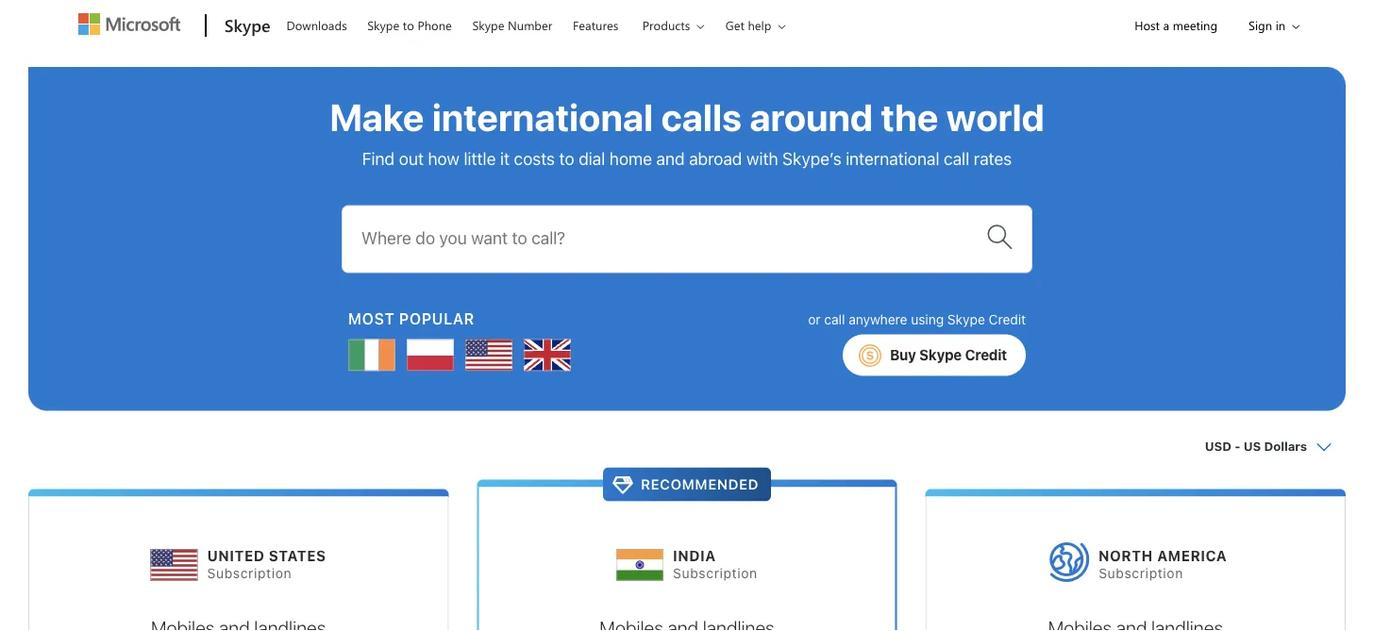 Task type: vqa. For each thing, say whether or not it's contained in the screenshot.
international
yes



Task type: describe. For each thing, give the bounding box(es) containing it.
downloads
[[287, 17, 347, 34]]

india image
[[617, 533, 664, 590]]

united
[[207, 548, 265, 564]]

and
[[657, 148, 685, 169]]

popular
[[399, 310, 475, 328]]

get help
[[726, 17, 772, 34]]

skype right using
[[948, 311, 986, 327]]

skype for skype to phone
[[368, 17, 400, 34]]

products button
[[631, 1, 720, 50]]

most popular
[[348, 310, 475, 328]]

meeting
[[1173, 17, 1218, 34]]

costs
[[514, 148, 555, 169]]

products
[[643, 17, 690, 34]]

1 vertical spatial credit
[[966, 347, 1007, 364]]

skype's
[[783, 148, 842, 169]]

sign in
[[1249, 17, 1286, 34]]

using
[[911, 311, 944, 327]]

united states subscription
[[207, 548, 326, 582]]

ireland image
[[348, 332, 396, 379]]

host
[[1135, 17, 1160, 34]]

or
[[809, 311, 821, 327]]

out
[[399, 148, 424, 169]]

find
[[362, 148, 395, 169]]

phone
[[418, 17, 452, 34]]

make international calls around the world find out how little it costs to dial home and abroad with skype's international call rates
[[330, 95, 1045, 169]]

subscription for north
[[1099, 566, 1184, 582]]

downloads link
[[278, 1, 356, 46]]

make
[[330, 95, 424, 139]]

buy skype credit
[[890, 347, 1007, 364]]

skype number link
[[464, 1, 561, 46]]

0 horizontal spatial united states image
[[151, 533, 198, 590]]

north america subscription
[[1099, 548, 1228, 582]]

0 horizontal spatial call
[[825, 311, 845, 327]]

buy
[[890, 347, 917, 364]]

dial
[[579, 148, 605, 169]]

states
[[269, 548, 326, 564]]

how
[[428, 148, 460, 169]]

abroad
[[689, 148, 743, 169]]

skype to phone
[[368, 17, 452, 34]]

recommended
[[641, 476, 759, 493]]

get
[[726, 17, 745, 34]]

little
[[464, 148, 496, 169]]

or call anywhere using skype credit
[[809, 311, 1026, 327]]

skype number
[[473, 17, 553, 34]]

home
[[610, 148, 652, 169]]

0 vertical spatial credit
[[989, 311, 1026, 327]]

sign in button
[[1234, 1, 1306, 49]]

america
[[1158, 548, 1228, 564]]

world
[[947, 95, 1045, 139]]

to inside make international calls around the world find out how little it costs to dial home and abroad with skype's international call rates
[[559, 148, 575, 169]]

host a meeting link
[[1119, 1, 1234, 49]]



Task type: locate. For each thing, give the bounding box(es) containing it.
0 horizontal spatial subscription
[[207, 566, 292, 582]]

0 horizontal spatial international
[[432, 95, 654, 139]]

host a meeting
[[1135, 17, 1218, 34]]

skype for skype
[[225, 13, 271, 36]]

1 vertical spatial to
[[559, 148, 575, 169]]

subscription inside north america subscription
[[1099, 566, 1184, 582]]

skype right buy
[[920, 347, 962, 364]]

1 vertical spatial international
[[846, 148, 940, 169]]

to
[[403, 17, 414, 34], [559, 148, 575, 169]]

call inside make international calls around the world find out how little it costs to dial home and abroad with skype's international call rates
[[944, 148, 970, 169]]

search image
[[987, 224, 1013, 250]]

subscription down india
[[673, 566, 758, 582]]

international up costs
[[432, 95, 654, 139]]

2 horizontal spatial subscription
[[1099, 566, 1184, 582]]

to left "phone"
[[403, 17, 414, 34]]

buy skype credit link
[[843, 335, 1026, 376], [843, 335, 1026, 376]]

skype left downloads
[[225, 13, 271, 36]]

credit up buy skype credit
[[989, 311, 1026, 327]]

sign
[[1249, 17, 1273, 34]]

to left dial
[[559, 148, 575, 169]]

1 horizontal spatial subscription
[[673, 566, 758, 582]]

help
[[748, 17, 772, 34]]

skype left number
[[473, 17, 505, 34]]

number
[[508, 17, 553, 34]]

0 vertical spatial united states image
[[466, 332, 513, 379]]

call
[[944, 148, 970, 169], [825, 311, 845, 327]]

call left rates
[[944, 148, 970, 169]]

1 horizontal spatial to
[[559, 148, 575, 169]]

a
[[1164, 17, 1170, 34]]

3 subscription from the left
[[1099, 566, 1184, 582]]

most
[[348, 310, 395, 328]]

united states image right poland image
[[466, 332, 513, 379]]

subscription inside the united states subscription
[[207, 566, 292, 582]]

calls
[[661, 95, 742, 139]]

united states image left united
[[151, 533, 198, 590]]

united kingdom image
[[524, 332, 571, 379]]

Where do you want to call? text field
[[362, 215, 985, 264]]

skype link
[[215, 1, 276, 52]]

united states image
[[466, 332, 513, 379], [151, 533, 198, 590]]

1 horizontal spatial international
[[846, 148, 940, 169]]

around
[[750, 95, 874, 139]]

india
[[673, 548, 716, 564]]

international
[[432, 95, 654, 139], [846, 148, 940, 169]]

0 horizontal spatial to
[[403, 17, 414, 34]]

with
[[747, 148, 779, 169]]

subscription for united
[[207, 566, 292, 582]]

1 horizontal spatial united states image
[[466, 332, 513, 379]]

0 vertical spatial call
[[944, 148, 970, 169]]

1 vertical spatial call
[[825, 311, 845, 327]]

skype left "phone"
[[368, 17, 400, 34]]

international down the
[[846, 148, 940, 169]]

anywhere
[[849, 311, 908, 327]]

1 vertical spatial united states image
[[151, 533, 198, 590]]

credit
[[989, 311, 1026, 327], [966, 347, 1007, 364]]

subscription down united
[[207, 566, 292, 582]]

it
[[500, 148, 510, 169]]

2 subscription from the left
[[673, 566, 758, 582]]

1 horizontal spatial call
[[944, 148, 970, 169]]

skype to phone link
[[359, 1, 461, 46]]

features link
[[565, 1, 627, 46]]

rates
[[974, 148, 1012, 169]]

india subscription
[[673, 548, 758, 582]]

subscription
[[207, 566, 292, 582], [673, 566, 758, 582], [1099, 566, 1184, 582]]

credit down or call anywhere using skype credit
[[966, 347, 1007, 364]]

features
[[573, 17, 619, 34]]

microsoft image
[[78, 13, 180, 35]]

get help button
[[714, 1, 801, 50]]

skype
[[225, 13, 271, 36], [368, 17, 400, 34], [473, 17, 505, 34], [948, 311, 986, 327], [920, 347, 962, 364]]

north
[[1099, 548, 1154, 564]]

call right or
[[825, 311, 845, 327]]

poland image
[[407, 332, 454, 379]]

0 vertical spatial to
[[403, 17, 414, 34]]

subscription down "north"
[[1099, 566, 1184, 582]]

0 vertical spatial international
[[432, 95, 654, 139]]

the
[[881, 95, 939, 139]]

skype for skype number
[[473, 17, 505, 34]]

in
[[1276, 17, 1286, 34]]

1 subscription from the left
[[207, 566, 292, 582]]



